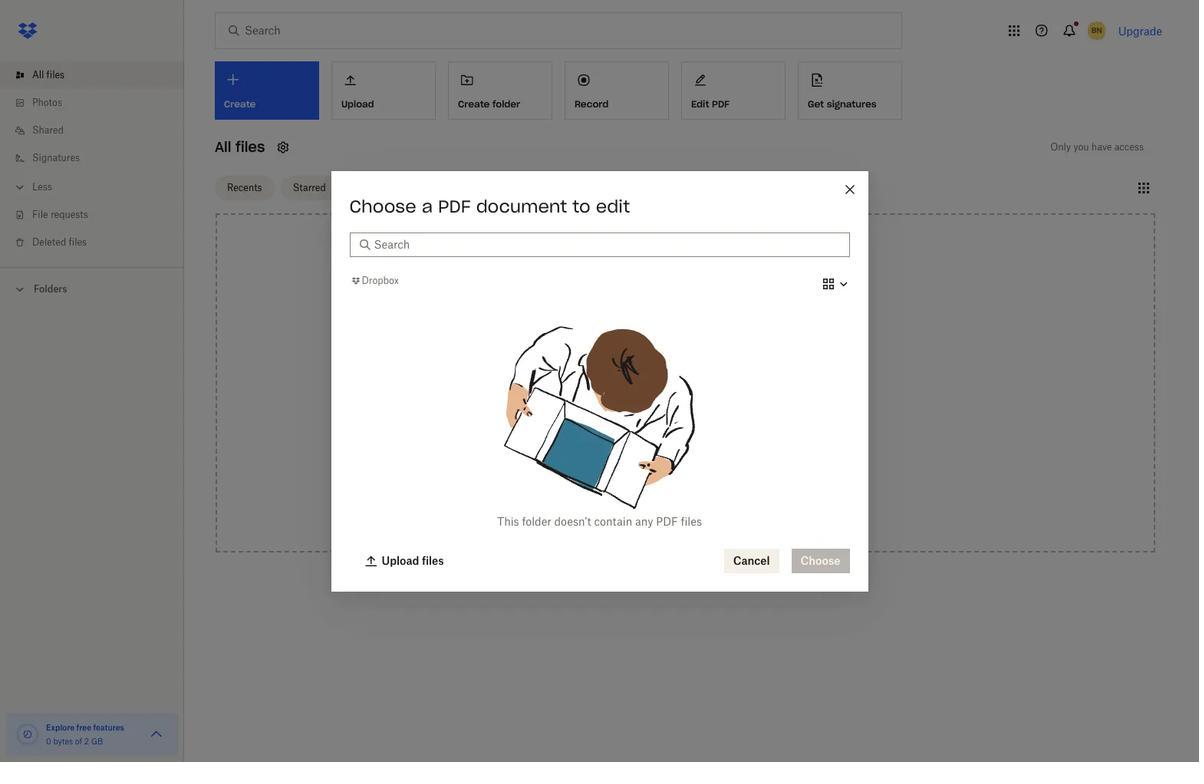 Task type: vqa. For each thing, say whether or not it's contained in the screenshot.
Your
no



Task type: locate. For each thing, give the bounding box(es) containing it.
0 vertical spatial folder
[[493, 98, 520, 110]]

to left edit
[[573, 195, 591, 217]]

1 vertical spatial folder
[[522, 515, 552, 528]]

you
[[1074, 141, 1089, 153]]

1 horizontal spatial pdf
[[656, 515, 678, 528]]

folder right the create
[[493, 98, 520, 110]]

folder right the this
[[522, 515, 552, 528]]

to inside dialog
[[573, 195, 591, 217]]

0 horizontal spatial to
[[573, 195, 591, 217]]

deleted files
[[32, 236, 87, 248]]

1 horizontal spatial all
[[215, 138, 231, 156]]

edit
[[691, 98, 709, 110]]

all
[[32, 69, 44, 81], [215, 138, 231, 156]]

to right here at the right of page
[[700, 382, 711, 395]]

2 vertical spatial pdf
[[656, 515, 678, 528]]

2 horizontal spatial pdf
[[712, 98, 730, 110]]

folder for this
[[522, 515, 552, 528]]

0 vertical spatial all files
[[32, 69, 65, 81]]

get signatures
[[808, 98, 877, 110]]

files inside list item
[[46, 69, 65, 81]]

files
[[46, 69, 65, 81], [236, 138, 265, 156], [69, 236, 87, 248], [651, 382, 672, 395], [681, 515, 702, 528], [422, 554, 444, 567]]

1 vertical spatial all files
[[215, 138, 265, 156]]

shared
[[32, 124, 64, 136]]

1 horizontal spatial folder
[[522, 515, 552, 528]]

pdf right any in the bottom right of the page
[[656, 515, 678, 528]]

0 vertical spatial to
[[573, 195, 591, 217]]

this
[[497, 515, 519, 528]]

1 vertical spatial all
[[215, 138, 231, 156]]

0 horizontal spatial all files
[[32, 69, 65, 81]]

folder inside choose a pdf document to edit dialog
[[522, 515, 552, 528]]

all up photos
[[32, 69, 44, 81]]

features
[[93, 723, 124, 732]]

photos
[[32, 97, 62, 108]]

list
[[0, 52, 184, 267]]

all files up "recents"
[[215, 138, 265, 156]]

folder
[[493, 98, 520, 110], [522, 515, 552, 528]]

cancel button
[[724, 548, 779, 573]]

upload files button
[[356, 548, 453, 573]]

photos link
[[12, 89, 184, 117]]

to
[[573, 195, 591, 217], [700, 382, 711, 395]]

choose a pdf document to edit dialog
[[331, 171, 868, 591]]

all inside list item
[[32, 69, 44, 81]]

0 vertical spatial pdf
[[712, 98, 730, 110]]

pdf
[[712, 98, 730, 110], [438, 195, 471, 217], [656, 515, 678, 528]]

have
[[1092, 141, 1112, 153]]

starred
[[293, 181, 326, 193]]

0 vertical spatial all
[[32, 69, 44, 81]]

files right the upload
[[422, 554, 444, 567]]

file
[[32, 209, 48, 220]]

1 horizontal spatial to
[[700, 382, 711, 395]]

0 horizontal spatial pdf
[[438, 195, 471, 217]]

access
[[1115, 141, 1144, 153]]

recents
[[227, 181, 262, 193]]

files right deleted
[[69, 236, 87, 248]]

edit
[[596, 195, 630, 217]]

record button
[[565, 61, 669, 120]]

Search text field
[[374, 236, 841, 253]]

files inside button
[[422, 554, 444, 567]]

pdf right edit
[[712, 98, 730, 110]]

upgrade
[[1119, 24, 1163, 37]]

all files up photos
[[32, 69, 65, 81]]

0 horizontal spatial all
[[32, 69, 44, 81]]

folder for create
[[493, 98, 520, 110]]

folders button
[[0, 277, 184, 300]]

starred button
[[281, 175, 338, 200]]

files up photos
[[46, 69, 65, 81]]

0
[[46, 737, 51, 746]]

only
[[1051, 141, 1071, 153]]

dropbox
[[362, 275, 399, 286]]

explore
[[46, 723, 75, 732]]

list containing all files
[[0, 52, 184, 267]]

1 vertical spatial to
[[700, 382, 711, 395]]

folder inside button
[[493, 98, 520, 110]]

all files link
[[12, 61, 184, 89]]

pdf right the a at the left top of page
[[438, 195, 471, 217]]

all files
[[32, 69, 65, 81], [215, 138, 265, 156]]

all up "recents"
[[215, 138, 231, 156]]

less
[[32, 181, 52, 193]]

contain
[[594, 515, 632, 528]]

upgrade link
[[1119, 24, 1163, 37]]

0 horizontal spatial folder
[[493, 98, 520, 110]]

file requests
[[32, 209, 88, 220]]

free
[[76, 723, 91, 732]]

file requests link
[[12, 201, 184, 229]]

deleted
[[32, 236, 66, 248]]

this folder doesn't contain any pdf files
[[497, 515, 702, 528]]



Task type: describe. For each thing, give the bounding box(es) containing it.
pdf inside edit pdf button
[[712, 98, 730, 110]]

signatures link
[[12, 144, 184, 172]]

1 horizontal spatial all files
[[215, 138, 265, 156]]

bytes
[[53, 737, 73, 746]]

signatures
[[827, 98, 877, 110]]

get signatures button
[[798, 61, 902, 120]]

only you have access
[[1051, 141, 1144, 153]]

here
[[675, 382, 697, 395]]

quota usage element
[[15, 722, 40, 747]]

recents button
[[215, 175, 274, 200]]

doesn't
[[554, 515, 591, 528]]

create folder
[[458, 98, 520, 110]]

dropbox link
[[350, 273, 399, 288]]

drop files here to upload
[[623, 382, 748, 395]]

requests
[[51, 209, 88, 220]]

gb
[[91, 737, 103, 746]]

signatures
[[32, 152, 80, 163]]

dropbox image
[[12, 15, 43, 46]]

less image
[[12, 180, 28, 195]]

upload files
[[382, 554, 444, 567]]

2
[[84, 737, 89, 746]]

folders
[[34, 283, 67, 295]]

document
[[476, 195, 567, 217]]

a
[[422, 195, 433, 217]]

get
[[808, 98, 824, 110]]

upload
[[713, 382, 748, 395]]

upload
[[382, 554, 419, 567]]

choose a pdf document to edit
[[350, 195, 630, 217]]

explore free features 0 bytes of 2 gb
[[46, 723, 124, 746]]

files left here at the right of page
[[651, 382, 672, 395]]

files up "recents"
[[236, 138, 265, 156]]

create
[[458, 98, 490, 110]]

shared link
[[12, 117, 184, 144]]

all files list item
[[0, 61, 184, 89]]

of
[[75, 737, 82, 746]]

create folder button
[[448, 61, 553, 120]]

choose
[[350, 195, 416, 217]]

1 vertical spatial pdf
[[438, 195, 471, 217]]

files right any in the bottom right of the page
[[681, 515, 702, 528]]

deleted files link
[[12, 229, 184, 256]]

edit pdf
[[691, 98, 730, 110]]

record
[[575, 98, 609, 110]]

drop
[[623, 382, 648, 395]]

any
[[635, 515, 653, 528]]

edit pdf button
[[681, 61, 786, 120]]

all files inside list item
[[32, 69, 65, 81]]

cancel
[[733, 554, 770, 567]]



